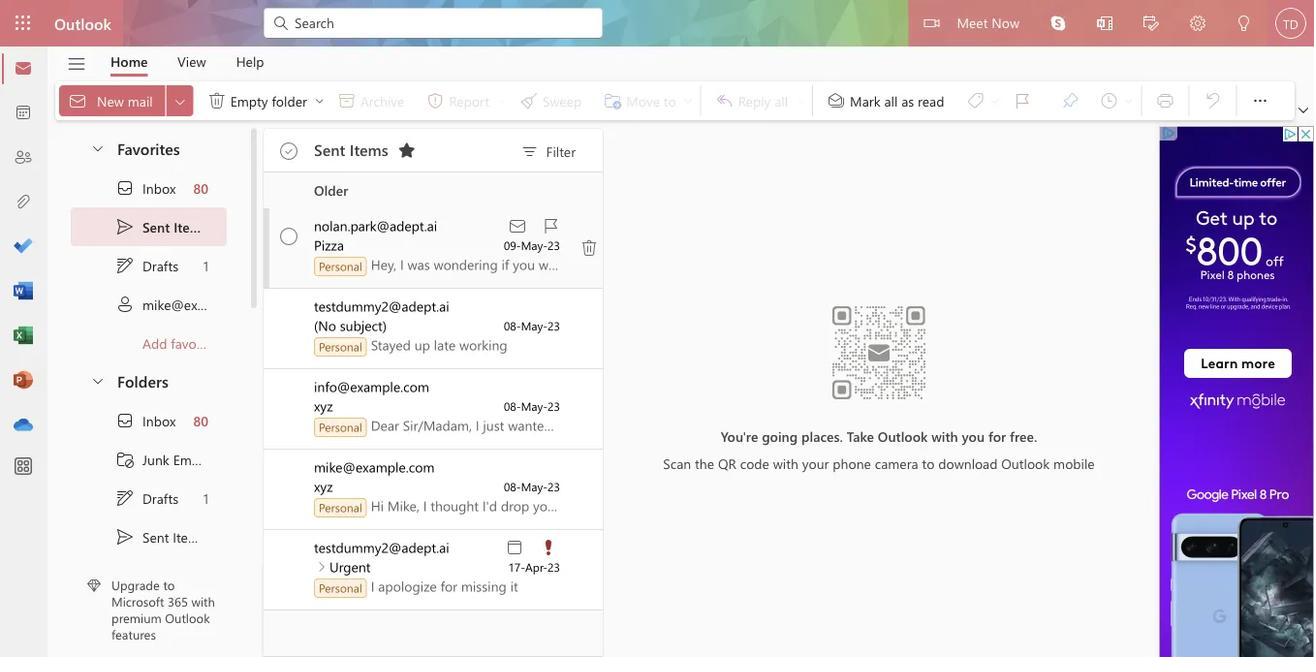 Task type: locate. For each thing, give the bounding box(es) containing it.
mike@example.com inside  mike@example.com
[[143, 295, 263, 313]]

1 inbox from the top
[[143, 179, 176, 197]]

0 vertical spatial 08-
[[504, 318, 521, 333]]

1  drafts from the top
[[115, 256, 178, 275]]

 tree item down "favorites" tree item
[[71, 207, 227, 246]]


[[282, 143, 297, 158]]

Select a conversation checkbox
[[268, 289, 314, 331], [268, 369, 314, 411], [268, 530, 314, 572]]

0 vertical spatial  sent items
[[115, 217, 208, 237]]

tab list containing home
[[96, 47, 279, 77]]

may-
[[521, 238, 548, 253], [521, 318, 548, 333], [521, 398, 548, 414], [521, 479, 548, 494]]

outlook up 
[[54, 13, 111, 33]]

outlook down free.
[[1002, 454, 1050, 472]]

inbox for 
[[143, 412, 176, 430]]

0 vertical spatial sent
[[314, 139, 345, 160]]

 inbox down "favorites" tree item
[[115, 178, 176, 198]]

0 horizontal spatial for
[[441, 577, 458, 595]]

personal down  urgent
[[319, 580, 362, 596]]

1  button from the left
[[166, 85, 194, 116]]

2 testdummy2@adept.ai from the top
[[314, 539, 449, 556]]

 inbox for 
[[115, 411, 176, 430]]

inbox up " junk email"
[[143, 412, 176, 430]]

1 vertical spatial 08-
[[504, 398, 521, 414]]

onedrive image
[[14, 416, 33, 435]]

 inside tree
[[115, 411, 135, 430]]

 button down the ' new mail' at the top left of page
[[80, 130, 113, 166]]

08-may-23 down the working
[[504, 398, 560, 414]]

 tree item for 
[[71, 246, 227, 285]]

3 may- from the top
[[521, 398, 548, 414]]

1  sent items from the top
[[115, 217, 208, 237]]

08- for testdummy2@adept.ai
[[504, 318, 521, 333]]

1 down email on the left
[[203, 489, 208, 507]]

1 vertical spatial  button
[[80, 363, 113, 398]]

view
[[177, 52, 206, 70]]

1  tree item from the top
[[71, 246, 227, 285]]

items inside tree
[[173, 528, 205, 546]]

0 vertical spatial  tree item
[[71, 169, 227, 207]]

2  button from the left
[[312, 85, 328, 116]]

365
[[168, 593, 188, 610]]

sent inside 'sent items '
[[314, 139, 345, 160]]

0 vertical spatial 
[[115, 256, 135, 275]]

 button
[[166, 85, 194, 116], [312, 85, 328, 116]]

0 vertical spatial 1
[[203, 257, 208, 275]]

2 drafts from the top
[[143, 489, 178, 507]]

personal down pizza
[[319, 258, 362, 274]]

personal i apologize for missing it
[[319, 577, 518, 596]]

1 vertical spatial 80
[[193, 412, 208, 430]]

2  from the top
[[280, 228, 298, 245]]

1 vertical spatial select a conversation checkbox
[[268, 369, 314, 411]]

items up 365
[[173, 528, 205, 546]]

select a conversation checkbox left subject)
[[268, 289, 314, 331]]

 button
[[57, 48, 96, 80]]

select a conversation checkbox down (no
[[268, 369, 314, 411]]

inbox
[[143, 179, 176, 197], [143, 412, 176, 430]]

5 23 from the top
[[548, 559, 560, 575]]

3 23 from the top
[[548, 398, 560, 414]]

 down the ' new mail' at the top left of page
[[90, 140, 106, 156]]

 left 
[[172, 93, 188, 109]]

1 vertical spatial testdummy2@adept.ai
[[314, 539, 449, 556]]


[[115, 256, 135, 275], [115, 489, 135, 508]]

2 80 from the top
[[193, 412, 208, 430]]

 up 
[[115, 217, 135, 237]]

2  inbox from the top
[[115, 411, 176, 430]]

1 vertical spatial 
[[115, 411, 135, 430]]

1 08-may-23 from the top
[[504, 318, 560, 333]]

0 vertical spatial  tree item
[[71, 207, 227, 246]]

(no subject)
[[314, 317, 387, 334]]

upgrade
[[111, 577, 160, 594]]

personal inside "personal stayed up late working"
[[319, 339, 362, 354]]

(no
[[314, 317, 336, 334]]

 up the 09-
[[508, 216, 527, 236]]

items inside 'favorites' tree
[[174, 218, 208, 236]]

 filter
[[520, 142, 576, 162]]

select a conversation checkbox left urgent
[[268, 530, 314, 572]]

 tree item down 'favorites'
[[71, 169, 227, 207]]

application containing outlook
[[0, 0, 1315, 657]]

23
[[548, 238, 560, 253], [548, 318, 560, 333], [548, 398, 560, 414], [548, 479, 560, 494], [548, 559, 560, 575]]

1 horizontal spatial to
[[922, 454, 935, 472]]

2 08- from the top
[[504, 398, 521, 414]]

select a conversation checkbox for info@example.com
[[268, 369, 314, 411]]

items
[[350, 139, 388, 160], [174, 218, 208, 236], [173, 528, 205, 546]]

with
[[932, 427, 958, 445], [773, 454, 799, 472], [191, 593, 215, 610]]

 sent items up upgrade
[[115, 527, 205, 547]]

0 vertical spatial to
[[922, 454, 935, 472]]

1 vertical spatial  tree item
[[71, 401, 227, 440]]


[[520, 143, 540, 162]]

 for 
[[115, 178, 135, 198]]

 left folders
[[90, 373, 106, 388]]

2 select a conversation checkbox from the top
[[268, 369, 314, 411]]

xyz for mike@example.com
[[314, 477, 333, 495]]

premium features image
[[87, 579, 101, 593]]

 button left 
[[166, 85, 194, 116]]

2 23 from the top
[[548, 318, 560, 333]]

testdummy2@adept.ai for 
[[314, 539, 449, 556]]

2 horizontal spatial with
[[932, 427, 958, 445]]

 inbox up '' "tree item"
[[115, 411, 176, 430]]


[[172, 93, 188, 109], [314, 95, 326, 107], [90, 140, 106, 156], [90, 373, 106, 388]]

4 23 from the top
[[548, 479, 560, 494]]

08-
[[504, 318, 521, 333], [504, 398, 521, 414], [504, 479, 521, 494]]

word image
[[14, 282, 33, 301]]

1 vertical spatial  tree item
[[71, 518, 227, 556]]

0 vertical spatial  inbox
[[115, 178, 176, 198]]

 button
[[1295, 101, 1313, 120]]

4 may- from the top
[[521, 479, 548, 494]]

now
[[992, 13, 1020, 31]]

calendar image
[[14, 104, 33, 123]]

 search field
[[264, 0, 603, 44]]

message list section
[[264, 124, 603, 656]]

for
[[989, 427, 1006, 445], [441, 577, 458, 595]]

1 select a conversation checkbox from the top
[[268, 289, 314, 331]]


[[1144, 16, 1159, 31]]

pizza
[[314, 236, 344, 254]]

08-may-23
[[504, 318, 560, 333], [504, 398, 560, 414], [504, 479, 560, 494]]

files image
[[14, 193, 33, 212]]

1 vertical spatial 
[[280, 228, 298, 245]]

1 vertical spatial 
[[115, 527, 135, 547]]

may- for testdummy2@adept.ai
[[521, 318, 548, 333]]

drafts down " junk email"
[[143, 489, 178, 507]]

sent up upgrade
[[143, 528, 169, 546]]

1 up  mike@example.com
[[203, 257, 208, 275]]

 inside 'favorites' tree
[[115, 256, 135, 275]]

08- for mike@example.com
[[504, 479, 521, 494]]

1  tree item from the top
[[71, 169, 227, 207]]

0 vertical spatial  button
[[80, 130, 113, 166]]

 inside move & delete group
[[68, 91, 87, 111]]

2 vertical spatial with
[[191, 593, 215, 610]]

personal down info@example.com
[[319, 419, 362, 435]]

1 vertical spatial 08-may-23
[[504, 398, 560, 414]]

 inside checkbox
[[280, 228, 298, 245]]

1 vertical spatial inbox
[[143, 412, 176, 430]]

1 horizontal spatial 
[[508, 216, 527, 236]]

1 80 from the top
[[193, 179, 208, 197]]

may- for info@example.com
[[521, 398, 548, 414]]

2 08-may-23 from the top
[[504, 398, 560, 414]]

1 vertical spatial xyz
[[314, 477, 333, 495]]

inbox inside 'favorites' tree
[[143, 179, 176, 197]]


[[68, 91, 87, 111], [508, 216, 527, 236]]

1 horizontal spatial with
[[773, 454, 799, 472]]

 up upgrade
[[115, 527, 135, 547]]

1 vertical spatial items
[[174, 218, 208, 236]]

1 vertical spatial to
[[163, 577, 175, 594]]

inbox down "favorites" tree item
[[143, 179, 176, 197]]

2 vertical spatial select a conversation checkbox
[[268, 530, 314, 572]]

with right 365
[[191, 593, 215, 610]]

 inside folders tree item
[[90, 373, 106, 388]]

3 personal from the top
[[319, 419, 362, 435]]


[[539, 538, 558, 557]]

testdummy2@adept.ai up urgent
[[314, 539, 449, 556]]

xyz up  dropdown button at the left of page
[[314, 477, 333, 495]]

 button
[[1241, 81, 1280, 120]]

Select a conversation checkbox
[[268, 208, 314, 250]]

2 1 from the top
[[203, 489, 208, 507]]

3 08- from the top
[[504, 479, 521, 494]]

favorites tree
[[71, 122, 263, 363]]

0 horizontal spatial 
[[68, 91, 87, 111]]

 tree item inside 'favorites' tree
[[71, 169, 227, 207]]

08- up the working
[[504, 318, 521, 333]]

junk
[[143, 451, 169, 468]]

 left the new on the left top
[[68, 91, 87, 111]]

1 xyz from the top
[[314, 397, 333, 415]]


[[1251, 91, 1270, 111]]

 left pizza
[[280, 228, 298, 245]]

0 vertical spatial  tree item
[[71, 246, 227, 285]]

 inside button
[[508, 216, 527, 236]]

1  from the top
[[115, 256, 135, 275]]

 sent items up '' tree item
[[115, 217, 208, 237]]

0 vertical spatial  drafts
[[115, 256, 178, 275]]

help button
[[222, 47, 279, 77]]

1 horizontal spatial mike@example.com
[[314, 458, 435, 476]]

sent items 
[[314, 139, 417, 160]]

drafts inside 'favorites' tree
[[143, 257, 178, 275]]

 for 
[[115, 256, 135, 275]]

1 horizontal spatial for
[[989, 427, 1006, 445]]

2  button from the top
[[80, 363, 113, 398]]

 right folder
[[314, 95, 326, 107]]

0 vertical spatial testdummy2@adept.ai
[[314, 297, 449, 315]]

1 vertical spatial 
[[508, 216, 527, 236]]

 tree item
[[71, 169, 227, 207], [71, 401, 227, 440]]

as
[[902, 91, 914, 109]]

1 1 from the top
[[203, 257, 208, 275]]

to right camera
[[922, 454, 935, 472]]

 drafts up '' tree item
[[115, 256, 178, 275]]

0 vertical spatial inbox
[[143, 179, 176, 197]]

outlook right premium
[[165, 609, 210, 626]]

 tree item up 
[[71, 246, 227, 285]]

2 inbox from the top
[[143, 412, 176, 430]]


[[542, 216, 561, 236]]

1 drafts from the top
[[143, 257, 178, 275]]

08- up the 
[[504, 479, 521, 494]]

sent
[[314, 139, 345, 160], [143, 218, 170, 236], [143, 528, 169, 546]]

i
[[371, 577, 375, 595]]

xyz
[[314, 397, 333, 415], [314, 477, 333, 495]]


[[115, 450, 135, 469]]

2 may- from the top
[[521, 318, 548, 333]]

 tree item for 
[[71, 169, 227, 207]]

excel image
[[14, 327, 33, 346]]

1 vertical spatial 1
[[203, 489, 208, 507]]

 drafts inside 'favorites' tree
[[115, 256, 178, 275]]

1 vertical spatial sent
[[143, 218, 170, 236]]

items inside 'sent items '
[[350, 139, 388, 160]]

1 vertical spatial  sent items
[[115, 527, 205, 547]]

1 08- from the top
[[504, 318, 521, 333]]

2  from the top
[[115, 411, 135, 430]]

1 vertical spatial 
[[115, 489, 135, 508]]

 new mail
[[68, 91, 153, 111]]

1 vertical spatial for
[[441, 577, 458, 595]]

it
[[510, 577, 518, 595]]

2 xyz from the top
[[314, 477, 333, 495]]

 tree item
[[71, 207, 227, 246], [71, 518, 227, 556]]

2  tree item from the top
[[71, 479, 227, 518]]

going
[[762, 427, 798, 445]]

 button
[[506, 214, 529, 238]]

personal
[[319, 258, 362, 274], [319, 339, 362, 354], [319, 419, 362, 435], [319, 500, 362, 515], [319, 580, 362, 596]]

move & delete group
[[59, 81, 697, 120]]

td image
[[1276, 8, 1307, 39]]

0 horizontal spatial  button
[[166, 85, 194, 116]]

apologize
[[378, 577, 437, 595]]


[[280, 143, 298, 160], [280, 228, 298, 245]]

testdummy2@adept.ai up subject)
[[314, 297, 449, 315]]

2  drafts from the top
[[115, 489, 178, 508]]

23 for mike@example.com
[[548, 479, 560, 494]]

mike@example.com down info@example.com
[[314, 458, 435, 476]]

 button left folders
[[80, 363, 113, 398]]

for inside personal i apologize for missing it
[[441, 577, 458, 595]]

1  button from the top
[[80, 130, 113, 166]]

2 vertical spatial 08-may-23
[[504, 479, 560, 494]]

testdummy2@adept.ai
[[314, 297, 449, 315], [314, 539, 449, 556]]

sent down "favorites" tree item
[[143, 218, 170, 236]]

1 horizontal spatial  button
[[312, 85, 328, 116]]

0 vertical spatial with
[[932, 427, 958, 445]]

2  tree item from the top
[[71, 401, 227, 440]]

80 up email on the left
[[193, 412, 208, 430]]

5 personal from the top
[[319, 580, 362, 596]]

view button
[[163, 47, 221, 77]]

2  from the top
[[115, 489, 135, 508]]

drafts for 
[[143, 257, 178, 275]]

 mike@example.com
[[115, 295, 263, 314]]

1  from the top
[[280, 143, 298, 160]]

08-may-23 up the working
[[504, 318, 560, 333]]

 down folder
[[280, 143, 298, 160]]

1 testdummy2@adept.ai from the top
[[314, 297, 449, 315]]

1 vertical spatial  drafts
[[115, 489, 178, 508]]

0 horizontal spatial to
[[163, 577, 175, 594]]

personal stayed up late working
[[319, 336, 508, 354]]

1 vertical spatial  inbox
[[115, 411, 176, 430]]

to do image
[[14, 238, 33, 257]]

0 vertical spatial for
[[989, 427, 1006, 445]]

message list no conversations selected list box
[[264, 173, 603, 656]]

1 23 from the top
[[548, 238, 560, 253]]

1 inside 'favorites' tree
[[203, 257, 208, 275]]

 up 
[[115, 256, 135, 275]]

 tree item down junk
[[71, 479, 227, 518]]

 inbox
[[115, 178, 176, 198], [115, 411, 176, 430]]

4 personal from the top
[[319, 500, 362, 515]]

folders
[[117, 370, 169, 391]]

late
[[434, 336, 456, 354]]

0 horizontal spatial with
[[191, 593, 215, 610]]

80 inside 'favorites' tree
[[193, 179, 208, 197]]

items left  button
[[350, 139, 388, 160]]

1  from the top
[[115, 178, 135, 198]]

 tree item up junk
[[71, 401, 227, 440]]

may- for mike@example.com
[[521, 479, 548, 494]]

0 vertical spatial xyz
[[314, 397, 333, 415]]

for right 'you' at the right of page
[[989, 427, 1006, 445]]

 for  new mail
[[68, 91, 87, 111]]

sent inside 'favorites' tree
[[143, 218, 170, 236]]

drafts
[[143, 257, 178, 275], [143, 489, 178, 507]]

microsoft
[[111, 593, 164, 610]]

1  inbox from the top
[[115, 178, 176, 198]]

outlook banner
[[0, 0, 1315, 49]]

0 vertical spatial 
[[115, 178, 135, 198]]

 sent items
[[115, 217, 208, 237], [115, 527, 205, 547]]

 down "favorites" tree item
[[115, 178, 135, 198]]

Search field
[[293, 12, 591, 32]]

 button inside folders tree item
[[80, 363, 113, 398]]

1 vertical spatial drafts
[[143, 489, 178, 507]]


[[505, 538, 524, 557]]

80 inside tree
[[193, 412, 208, 430]]


[[1051, 16, 1066, 31]]

 for 
[[115, 411, 135, 430]]

 inside 'favorites' tree
[[115, 178, 135, 198]]

08-may-23 up 
[[504, 479, 560, 494]]

add favorite tree item
[[71, 324, 227, 363]]

info@example.com
[[314, 378, 429, 396]]

mark
[[850, 91, 881, 109]]

 button
[[80, 130, 113, 166], [80, 363, 113, 398]]

0 vertical spatial 08-may-23
[[504, 318, 560, 333]]

mike@example.com up favorite
[[143, 295, 263, 313]]

0 vertical spatial 
[[68, 91, 87, 111]]

personal up  urgent
[[319, 500, 362, 515]]

mike@example.com inside message list no conversations selected list box
[[314, 458, 435, 476]]

1 vertical spatial mike@example.com
[[314, 458, 435, 476]]

 down 
[[115, 489, 135, 508]]

1
[[203, 257, 208, 275], [203, 489, 208, 507]]

to right upgrade
[[163, 577, 175, 594]]

 drafts down '' "tree item"
[[115, 489, 178, 508]]

with down the going
[[773, 454, 799, 472]]

xyz down info@example.com
[[314, 397, 333, 415]]

 button inside "favorites" tree item
[[80, 130, 113, 166]]

application
[[0, 0, 1315, 657]]

23 for info@example.com
[[548, 398, 560, 414]]

 button right folder
[[312, 85, 328, 116]]

0 vertical spatial 
[[115, 217, 135, 237]]

drafts for 
[[143, 489, 178, 507]]

 button for 
[[166, 85, 194, 116]]

0 vertical spatial 80
[[193, 179, 208, 197]]

tags group
[[817, 81, 1138, 120]]

 junk email
[[115, 450, 205, 469]]

sent right 
[[314, 139, 345, 160]]

tree
[[71, 401, 227, 657]]

0 vertical spatial items
[[350, 139, 388, 160]]

0 vertical spatial mike@example.com
[[143, 295, 263, 313]]

items for 2nd  tree item from the bottom of the application containing outlook
[[174, 218, 208, 236]]

1  from the top
[[115, 217, 135, 237]]

80 down "favorites" tree item
[[193, 179, 208, 197]]

0 vertical spatial select a conversation checkbox
[[268, 289, 314, 331]]

 button
[[1221, 0, 1268, 49]]

80 for 
[[193, 412, 208, 430]]

qr
[[718, 454, 737, 472]]

3 08-may-23 from the top
[[504, 479, 560, 494]]

older heading
[[264, 173, 603, 208]]


[[115, 178, 135, 198], [115, 411, 135, 430]]

2 vertical spatial items
[[173, 528, 205, 546]]

1 vertical spatial  tree item
[[71, 479, 227, 518]]

tab list
[[96, 47, 279, 77]]

2 vertical spatial 08-
[[504, 479, 521, 494]]

1 for 
[[203, 489, 208, 507]]

0 vertical spatial drafts
[[143, 257, 178, 275]]

for left missing
[[441, 577, 458, 595]]

3 select a conversation checkbox from the top
[[268, 530, 314, 572]]

mail image
[[14, 59, 33, 79]]

items up  mike@example.com
[[174, 218, 208, 236]]

08- down the working
[[504, 398, 521, 414]]

 tree item
[[71, 246, 227, 285], [71, 479, 227, 518]]

personal down (no subject)
[[319, 339, 362, 354]]

 tree item up upgrade
[[71, 518, 227, 556]]

to
[[922, 454, 935, 472], [163, 577, 175, 594]]

0 vertical spatial 
[[280, 143, 298, 160]]

home button
[[96, 47, 162, 77]]

 inbox inside 'favorites' tree
[[115, 178, 176, 198]]

drafts up '' tree item
[[143, 257, 178, 275]]

favorites tree item
[[71, 130, 227, 169]]

with left 'you' at the right of page
[[932, 427, 958, 445]]

0 horizontal spatial mike@example.com
[[143, 295, 263, 313]]

you're
[[721, 427, 758, 445]]

 up 
[[115, 411, 135, 430]]

 inside the ' empty folder '
[[314, 95, 326, 107]]

2 personal from the top
[[319, 339, 362, 354]]

free.
[[1010, 427, 1038, 445]]

inbox for 
[[143, 179, 176, 197]]



Task type: describe. For each thing, give the bounding box(es) containing it.
08-may-23 for testdummy2@adept.ai
[[504, 318, 560, 333]]


[[1097, 16, 1113, 31]]

you
[[962, 427, 985, 445]]

1 personal from the top
[[319, 258, 362, 274]]


[[827, 91, 846, 111]]

tab list inside application
[[96, 47, 279, 77]]

subject)
[[340, 317, 387, 334]]

for inside you're going places. take outlook with you for free. scan the qr code with your phone camera to download outlook mobile
[[989, 427, 1006, 445]]

 drafts for 
[[115, 489, 178, 508]]

missing
[[461, 577, 507, 595]]


[[271, 14, 291, 33]]

 sent items inside 'favorites' tree
[[115, 217, 208, 237]]

Select all messages checkbox
[[275, 138, 302, 165]]

all
[[884, 91, 898, 109]]

 button for folders
[[80, 363, 113, 398]]


[[1190, 16, 1206, 31]]

premium
[[111, 609, 162, 626]]

 button
[[1175, 0, 1221, 49]]


[[207, 91, 227, 111]]


[[314, 559, 329, 575]]

 tree item
[[71, 440, 227, 479]]

2  tree item from the top
[[71, 518, 227, 556]]

2  sent items from the top
[[115, 527, 205, 547]]


[[924, 16, 940, 31]]

 button
[[1128, 0, 1175, 49]]

 tree item
[[71, 285, 263, 324]]

 mark all as read
[[827, 91, 945, 111]]

 button for favorites
[[80, 130, 113, 166]]

 button
[[391, 135, 422, 166]]

09-
[[504, 238, 521, 253]]

people image
[[14, 148, 33, 168]]

places.
[[802, 427, 843, 445]]

 tree item for 
[[71, 479, 227, 518]]

testdummy2@adept.ai for (no subject)
[[314, 297, 449, 315]]

 inside select all messages option
[[280, 143, 298, 160]]

1 may- from the top
[[521, 238, 548, 253]]

outlook inside banner
[[54, 13, 111, 33]]

urgent
[[330, 558, 371, 576]]

to inside you're going places. take outlook with you for free. scan the qr code with your phone camera to download outlook mobile
[[922, 454, 935, 472]]

 button
[[1082, 0, 1128, 49]]

filter
[[546, 142, 576, 160]]

nolan.park@adept.ai
[[314, 217, 437, 235]]

2 vertical spatial sent
[[143, 528, 169, 546]]

meet
[[957, 13, 988, 31]]

add
[[143, 334, 167, 352]]

1  tree item from the top
[[71, 207, 227, 246]]

powerpoint image
[[14, 371, 33, 391]]

the
[[695, 454, 715, 472]]

home
[[111, 52, 148, 70]]

outlook link
[[54, 0, 111, 47]]

1 for 
[[203, 257, 208, 275]]

mail
[[128, 91, 153, 109]]

add favorite
[[143, 334, 216, 352]]

17-apr-23
[[508, 559, 560, 575]]

mobile
[[1054, 454, 1095, 472]]

meet now
[[957, 13, 1020, 31]]


[[115, 295, 135, 314]]

2  from the top
[[115, 527, 135, 547]]

upgrade to microsoft 365 with premium outlook features
[[111, 577, 215, 643]]

favorite
[[171, 334, 216, 352]]

08-may-23 for info@example.com
[[504, 398, 560, 414]]

up
[[415, 336, 430, 354]]

 inside 'favorites' tree
[[115, 217, 135, 237]]

1 vertical spatial with
[[773, 454, 799, 472]]

more apps image
[[14, 458, 33, 477]]

with inside upgrade to microsoft 365 with premium outlook features
[[191, 593, 215, 610]]

stayed
[[371, 336, 411, 354]]

left-rail-appbar navigation
[[4, 47, 43, 448]]

09-may-23
[[504, 238, 560, 253]]

items for first  tree item from the bottom
[[173, 528, 205, 546]]

 empty folder 
[[207, 91, 326, 111]]

download
[[939, 454, 998, 472]]

 button for 
[[312, 85, 328, 116]]

folders tree item
[[71, 363, 227, 401]]

phone
[[833, 454, 871, 472]]

 button
[[314, 559, 330, 575]]

 drafts for 
[[115, 256, 178, 275]]

help
[[236, 52, 264, 70]]

empty
[[230, 91, 268, 109]]


[[66, 54, 87, 74]]

08- for info@example.com
[[504, 398, 521, 414]]

email
[[173, 451, 205, 468]]

 for 
[[508, 216, 527, 236]]

to inside upgrade to microsoft 365 with premium outlook features
[[163, 577, 175, 594]]

xyz for info@example.com
[[314, 397, 333, 415]]

features
[[111, 626, 156, 643]]

 urgent
[[314, 558, 371, 576]]

you're going places. take outlook with you for free. scan the qr code with your phone camera to download outlook mobile
[[663, 427, 1095, 472]]

 button
[[540, 214, 561, 238]]

take
[[847, 427, 874, 445]]

 inbox for 
[[115, 178, 176, 198]]

08-may-23 for mike@example.com
[[504, 479, 560, 494]]

 tree item for 
[[71, 401, 227, 440]]

folder
[[272, 91, 307, 109]]

scan
[[663, 454, 691, 472]]

working
[[459, 336, 508, 354]]

select a conversation checkbox for testdummy2@adept.ai
[[268, 289, 314, 331]]

 inside "favorites" tree item
[[90, 140, 106, 156]]

outlook up camera
[[878, 427, 928, 445]]

code
[[740, 454, 770, 472]]

sent items heading
[[314, 129, 422, 172]]

apr-
[[525, 559, 548, 575]]


[[1299, 106, 1309, 115]]

tree containing 
[[71, 401, 227, 657]]

camera
[[875, 454, 919, 472]]

new
[[97, 91, 124, 109]]

outlook inside upgrade to microsoft 365 with premium outlook features
[[165, 609, 210, 626]]

23 for testdummy2@adept.ai
[[548, 318, 560, 333]]

17-
[[508, 559, 525, 575]]

80 for 
[[193, 179, 208, 197]]


[[397, 141, 417, 160]]

your
[[802, 454, 829, 472]]


[[1237, 16, 1252, 31]]

favorites
[[117, 137, 180, 158]]

 for 
[[115, 489, 135, 508]]

personal inside personal i apologize for missing it
[[319, 580, 362, 596]]



Task type: vqa. For each thing, say whether or not it's contained in the screenshot.
 button for Folders
yes



